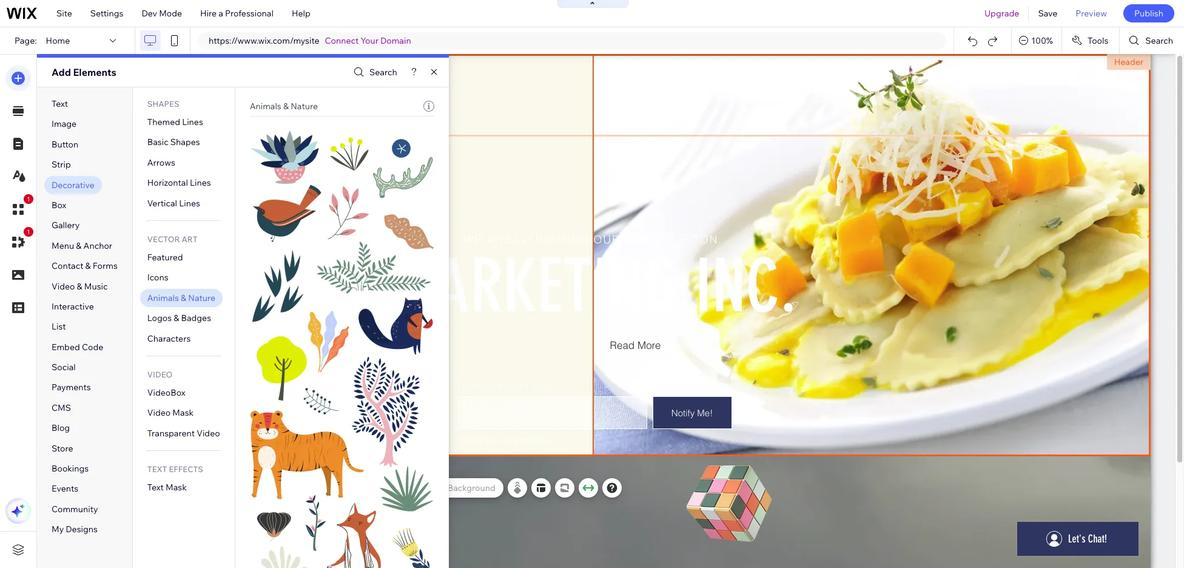 Task type: describe. For each thing, give the bounding box(es) containing it.
2 1 button from the top
[[5, 227, 33, 255]]

lines for vertical lines
[[179, 198, 200, 209]]

1 1 button from the top
[[5, 194, 33, 222]]

embed code
[[52, 342, 103, 352]]

hire
[[200, 8, 217, 19]]

columns
[[338, 483, 374, 493]]

text for text
[[52, 98, 68, 109]]

a
[[219, 8, 223, 19]]

featured
[[147, 252, 183, 263]]

manage columns
[[304, 483, 374, 493]]

home
[[46, 35, 70, 46]]

upgrade
[[985, 8, 1020, 19]]

change strip background
[[394, 483, 496, 493]]

menu & anchor
[[52, 240, 112, 251]]

effects
[[169, 464, 203, 474]]

video for video
[[147, 370, 173, 379]]

elements
[[73, 66, 116, 78]]

vertical
[[147, 198, 177, 209]]

text mask
[[147, 482, 187, 493]]

save button
[[1030, 0, 1067, 27]]

art
[[182, 234, 198, 244]]

connect
[[325, 35, 359, 46]]

cms
[[52, 402, 71, 413]]

vertical lines
[[147, 198, 200, 209]]

hire a professional
[[200, 8, 274, 19]]

designs
[[66, 524, 98, 535]]

themed
[[147, 117, 180, 127]]

1 for 1st 1 button from the bottom
[[27, 228, 30, 236]]

text for text mask
[[147, 482, 164, 493]]

events
[[52, 483, 78, 494]]

themed lines
[[147, 117, 203, 127]]

1 vertical spatial nature
[[188, 292, 216, 303]]

text effects
[[147, 464, 203, 474]]

manage
[[304, 483, 337, 493]]

0 vertical spatial shapes
[[147, 99, 179, 109]]

bookings
[[52, 463, 89, 474]]

my
[[52, 524, 64, 535]]

horizontal
[[147, 177, 188, 188]]

100%
[[1032, 35, 1054, 46]]

1 for second 1 button from the bottom
[[27, 195, 30, 203]]

tools
[[1088, 35, 1109, 46]]

video for video & music
[[52, 281, 75, 292]]

site
[[56, 8, 72, 19]]

badges
[[181, 313, 211, 324]]

settings
[[90, 8, 123, 19]]

video mask
[[147, 407, 194, 418]]

menu
[[52, 240, 74, 251]]

gallery
[[52, 220, 80, 231]]

blog
[[52, 423, 70, 434]]

help
[[292, 8, 311, 19]]

image
[[52, 119, 77, 130]]

0 vertical spatial strip
[[52, 159, 71, 170]]

my designs
[[52, 524, 98, 535]]

logos
[[147, 313, 172, 324]]

1 vertical spatial shapes
[[170, 137, 200, 148]]

2 horizontal spatial strip
[[427, 483, 446, 493]]

0 vertical spatial search
[[1146, 35, 1174, 46]]

header
[[1115, 56, 1144, 67]]

lines for horizontal lines
[[190, 177, 211, 188]]

videobox
[[147, 387, 185, 398]]

contact & forms
[[52, 260, 118, 271]]

store
[[52, 443, 73, 454]]



Task type: vqa. For each thing, say whether or not it's contained in the screenshot.
topmost 1 button
yes



Task type: locate. For each thing, give the bounding box(es) containing it.
contact
[[52, 260, 83, 271]]

https://www.wix.com/mysite connect your domain
[[209, 35, 411, 46]]

basic shapes
[[147, 137, 200, 148]]

strip
[[52, 159, 71, 170], [303, 460, 322, 471], [427, 483, 446, 493]]

text for text effects
[[147, 464, 167, 474]]

your
[[361, 35, 379, 46]]

0 vertical spatial 1
[[27, 195, 30, 203]]

text down the text effects
[[147, 482, 164, 493]]

add elements
[[52, 66, 116, 78]]

0 horizontal spatial search
[[370, 67, 397, 78]]

shapes
[[147, 99, 179, 109], [170, 137, 200, 148]]

video down videobox
[[147, 407, 171, 418]]

mask for video mask
[[173, 407, 194, 418]]

tools button
[[1063, 27, 1120, 54]]

lines down horizontal lines
[[179, 198, 200, 209]]

lines up basic shapes
[[182, 117, 203, 127]]

background
[[448, 483, 496, 493]]

0 vertical spatial search button
[[1121, 27, 1185, 54]]

icons
[[147, 272, 169, 283]]

professional
[[225, 8, 274, 19]]

1 vertical spatial mask
[[166, 482, 187, 493]]

characters
[[147, 333, 191, 344]]

text up image
[[52, 98, 68, 109]]

video up videobox
[[147, 370, 173, 379]]

video down contact
[[52, 281, 75, 292]]

vector art
[[147, 234, 198, 244]]

forms
[[93, 260, 118, 271]]

1 horizontal spatial animals & nature
[[250, 101, 318, 112]]

search down domain
[[370, 67, 397, 78]]

https://www.wix.com/mysite
[[209, 35, 320, 46]]

text
[[52, 98, 68, 109], [147, 464, 167, 474], [147, 482, 164, 493]]

0 horizontal spatial strip
[[52, 159, 71, 170]]

2 vertical spatial text
[[147, 482, 164, 493]]

video & music
[[52, 281, 108, 292]]

publish
[[1135, 8, 1164, 19]]

2 1 from the top
[[27, 228, 30, 236]]

strip up manage in the left of the page
[[303, 460, 322, 471]]

mode
[[159, 8, 182, 19]]

video for video mask
[[147, 407, 171, 418]]

button
[[52, 139, 78, 150]]

0 horizontal spatial animals
[[147, 292, 179, 303]]

0 vertical spatial animals
[[250, 101, 282, 112]]

change
[[394, 483, 425, 493]]

1 left gallery
[[27, 228, 30, 236]]

mask up transparent video
[[173, 407, 194, 418]]

box
[[52, 200, 66, 211]]

shapes up themed
[[147, 99, 179, 109]]

0 vertical spatial 1 button
[[5, 194, 33, 222]]

mask
[[173, 407, 194, 418], [166, 482, 187, 493]]

logos & badges
[[147, 313, 211, 324]]

horizontal lines
[[147, 177, 211, 188]]

search button down publish 'button'
[[1121, 27, 1185, 54]]

vector
[[147, 234, 180, 244]]

1 horizontal spatial nature
[[291, 101, 318, 112]]

list
[[52, 321, 66, 332]]

&
[[283, 101, 289, 112], [76, 240, 82, 251], [85, 260, 91, 271], [77, 281, 82, 292], [181, 292, 186, 303], [174, 313, 179, 324]]

0 vertical spatial animals & nature
[[250, 101, 318, 112]]

1 vertical spatial search button
[[351, 63, 397, 81]]

strip right change
[[427, 483, 446, 493]]

transparent video
[[147, 428, 220, 439]]

1 vertical spatial lines
[[190, 177, 211, 188]]

1 vertical spatial animals
[[147, 292, 179, 303]]

add
[[52, 66, 71, 78]]

social
[[52, 362, 76, 373]]

interactive
[[52, 301, 94, 312]]

1 horizontal spatial search
[[1146, 35, 1174, 46]]

payments
[[52, 382, 91, 393]]

animals & nature
[[250, 101, 318, 112], [147, 292, 216, 303]]

code
[[82, 342, 103, 352]]

2 vertical spatial lines
[[179, 198, 200, 209]]

0 vertical spatial nature
[[291, 101, 318, 112]]

1 vertical spatial strip
[[303, 460, 322, 471]]

shapes down themed lines
[[170, 137, 200, 148]]

search button down your
[[351, 63, 397, 81]]

mask for text mask
[[166, 482, 187, 493]]

search down publish
[[1146, 35, 1174, 46]]

1 button left menu
[[5, 227, 33, 255]]

1 vertical spatial 1
[[27, 228, 30, 236]]

1 horizontal spatial strip
[[303, 460, 322, 471]]

mask down the text effects
[[166, 482, 187, 493]]

lines for themed lines
[[182, 117, 203, 127]]

animals
[[250, 101, 282, 112], [147, 292, 179, 303]]

0 horizontal spatial animals & nature
[[147, 292, 216, 303]]

preview
[[1076, 8, 1108, 19]]

nature
[[291, 101, 318, 112], [188, 292, 216, 303]]

lines
[[182, 117, 203, 127], [190, 177, 211, 188], [179, 198, 200, 209]]

1 horizontal spatial search button
[[1121, 27, 1185, 54]]

publish button
[[1124, 4, 1175, 22]]

0 vertical spatial mask
[[173, 407, 194, 418]]

decorative
[[52, 179, 95, 190]]

0 vertical spatial lines
[[182, 117, 203, 127]]

embed
[[52, 342, 80, 352]]

strip down "button"
[[52, 159, 71, 170]]

1 button
[[5, 194, 33, 222], [5, 227, 33, 255]]

music
[[84, 281, 108, 292]]

domain
[[381, 35, 411, 46]]

1 button left box
[[5, 194, 33, 222]]

search button
[[1121, 27, 1185, 54], [351, 63, 397, 81]]

0 vertical spatial text
[[52, 98, 68, 109]]

100% button
[[1013, 27, 1062, 54]]

dev mode
[[142, 8, 182, 19]]

lines right horizontal
[[190, 177, 211, 188]]

anchor
[[83, 240, 112, 251]]

0 horizontal spatial search button
[[351, 63, 397, 81]]

1 vertical spatial 1 button
[[5, 227, 33, 255]]

search
[[1146, 35, 1174, 46], [370, 67, 397, 78]]

1 left box
[[27, 195, 30, 203]]

basic
[[147, 137, 169, 148]]

community
[[52, 504, 98, 515]]

1 vertical spatial text
[[147, 464, 167, 474]]

1 1 from the top
[[27, 195, 30, 203]]

1
[[27, 195, 30, 203], [27, 228, 30, 236]]

video
[[52, 281, 75, 292], [147, 370, 173, 379], [147, 407, 171, 418], [197, 428, 220, 439]]

2 vertical spatial strip
[[427, 483, 446, 493]]

1 horizontal spatial animals
[[250, 101, 282, 112]]

video right transparent
[[197, 428, 220, 439]]

save
[[1039, 8, 1058, 19]]

arrows
[[147, 157, 175, 168]]

1 vertical spatial search
[[370, 67, 397, 78]]

1 vertical spatial animals & nature
[[147, 292, 216, 303]]

preview button
[[1067, 0, 1117, 27]]

dev
[[142, 8, 157, 19]]

0 horizontal spatial nature
[[188, 292, 216, 303]]

text up text mask
[[147, 464, 167, 474]]

transparent
[[147, 428, 195, 439]]



